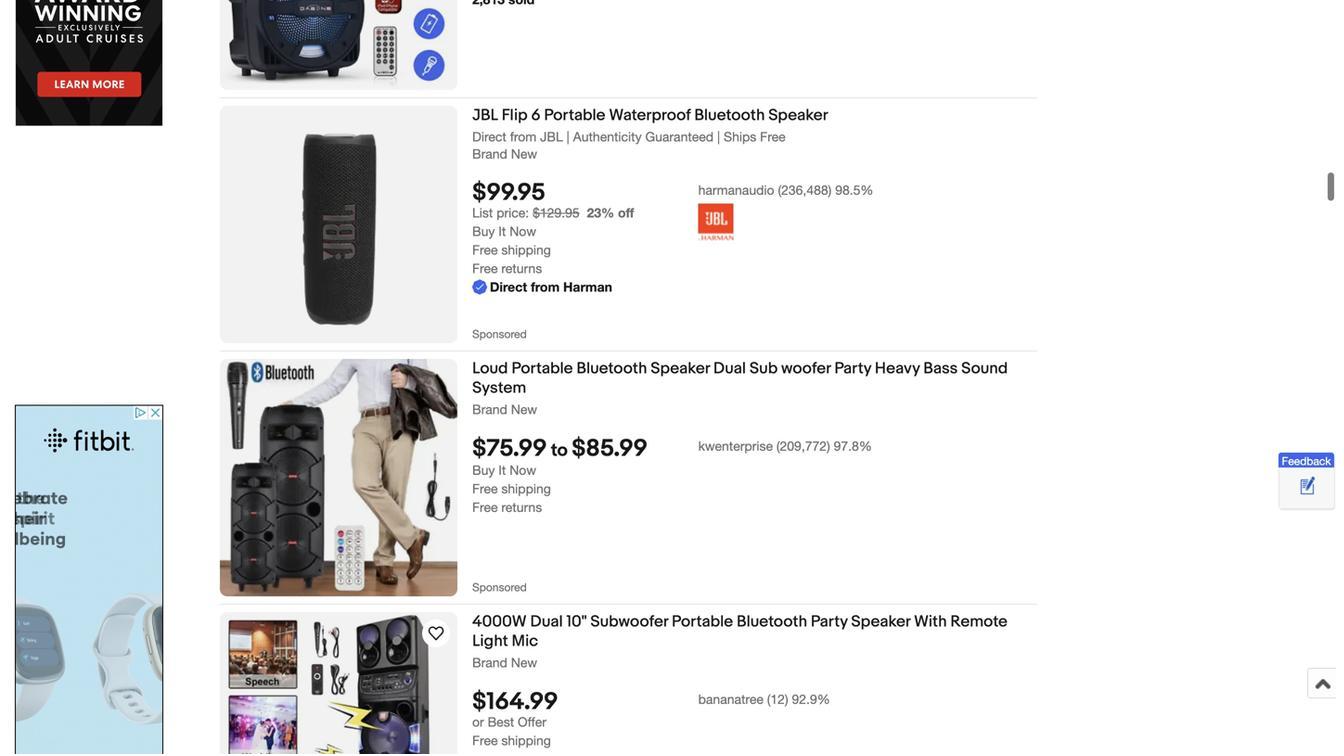 Task type: vqa. For each thing, say whether or not it's contained in the screenshot.
the bottom Portable
yes



Task type: describe. For each thing, give the bounding box(es) containing it.
$164.99
[[472, 688, 558, 717]]

$75.99 to $85.99
[[472, 435, 648, 463]]

4000w dual 10" subwoofer portable bluetooth party speaker with remote light mic image
[[220, 612, 457, 754]]

heavy
[[875, 359, 920, 379]]

loud portable bluetooth speaker dual sub woofer party heavy bass sound system heading
[[472, 359, 1008, 398]]

remote
[[950, 612, 1008, 632]]

feedback
[[1282, 454, 1331, 467]]

it inside buy it now free shipping free returns direct from harman
[[498, 224, 506, 239]]

4000w
[[472, 612, 527, 632]]

best
[[488, 714, 514, 730]]

jbl flip 6 portable waterproof bluetooth speaker image
[[220, 106, 457, 343]]

harmanaudio
[[698, 182, 774, 198]]

97.8%
[[834, 438, 872, 454]]

0 horizontal spatial jbl
[[472, 106, 498, 125]]

jbl flip 6 portable waterproof bluetooth speaker link
[[472, 106, 1037, 129]]

free inside jbl flip 6 portable waterproof bluetooth speaker direct from jbl | authenticity guaranteed | ships free brand new
[[760, 129, 786, 144]]

23%
[[587, 205, 614, 220]]

list
[[472, 205, 493, 220]]

or
[[472, 714, 484, 730]]

loud portable bluetooth speaker dual sub woofer party heavy bass sound system brand new
[[472, 359, 1008, 417]]

subwoofer
[[590, 612, 668, 632]]

with
[[914, 612, 947, 632]]

brand for $164.99
[[472, 655, 507, 670]]

direct for it
[[490, 279, 527, 295]]

(236,488)
[[778, 182, 832, 198]]

buy it now free shipping free returns direct from harman
[[472, 224, 612, 295]]

to
[[551, 440, 568, 461]]

sub
[[750, 359, 778, 379]]

(12)
[[767, 692, 788, 707]]

$85.99
[[572, 435, 648, 463]]

dual inside 4000w dual 10" subwoofer portable bluetooth party speaker with remote light mic brand new
[[530, 612, 563, 632]]

92.9%
[[792, 692, 830, 707]]

party inside loud portable bluetooth speaker dual sub woofer party heavy bass sound system brand new
[[834, 359, 871, 379]]

new for $75.99
[[511, 402, 537, 417]]

bluetooth for portable
[[737, 612, 807, 632]]

bluetooth for waterproof
[[694, 106, 765, 125]]

shipping for kwenterprise (209,772) 97.8% buy it now free shipping free returns
[[501, 481, 551, 496]]

4000w dual 10" subwoofer portable bluetooth party speaker with remote light mic heading
[[472, 612, 1008, 651]]

ships
[[724, 129, 756, 144]]

loud portable bluetooth speaker dual sub woofer party heavy bass sound system link
[[472, 359, 1037, 401]]

10"
[[566, 612, 587, 632]]

bluetooth inside loud portable bluetooth speaker dual sub woofer party heavy bass sound system brand new
[[576, 359, 647, 379]]

shipping inside buy it now free shipping free returns direct from harman
[[501, 242, 551, 258]]

speaker inside loud portable bluetooth speaker dual sub woofer party heavy bass sound system brand new
[[651, 359, 710, 379]]

bananatree (12) 92.9% or best offer free shipping
[[472, 692, 830, 748]]

2 | from the left
[[717, 129, 720, 144]]

offer
[[518, 714, 546, 730]]

harmanaudio (236,488) 98.5% list price: $129.95 23% off
[[472, 182, 873, 220]]

free inside the "bananatree (12) 92.9% or best offer free shipping"
[[472, 733, 498, 748]]

from for now
[[531, 279, 560, 295]]

$129.95
[[533, 205, 580, 220]]

from for 6
[[510, 129, 536, 144]]

mic
[[512, 632, 538, 651]]

woofer
[[781, 359, 831, 379]]



Task type: locate. For each thing, give the bounding box(es) containing it.
loud portable bluetooth speaker dual sub woofer party heavy bass sound system image
[[220, 359, 457, 597]]

0 vertical spatial party
[[834, 359, 871, 379]]

now inside buy it now free shipping free returns direct from harman
[[510, 224, 536, 239]]

0 vertical spatial shipping
[[501, 242, 551, 258]]

bluetooth up (12) at bottom right
[[737, 612, 807, 632]]

direct inside buy it now free shipping free returns direct from harman
[[490, 279, 527, 295]]

0 vertical spatial from
[[510, 129, 536, 144]]

| left "authenticity"
[[567, 129, 569, 144]]

4000w dual 10" subwoofer portable bluetooth party speaker with remote light mic brand new
[[472, 612, 1008, 670]]

$75.99
[[472, 435, 547, 463]]

guaranteed
[[645, 129, 714, 144]]

0 vertical spatial now
[[510, 224, 536, 239]]

new down flip
[[511, 146, 537, 161]]

speaker left with
[[851, 612, 910, 632]]

1 vertical spatial brand
[[472, 402, 507, 417]]

new inside 4000w dual 10" subwoofer portable bluetooth party speaker with remote light mic brand new
[[511, 655, 537, 670]]

now down price:
[[510, 224, 536, 239]]

2 now from the top
[[510, 462, 536, 478]]

8" 1000w portable bluetooth speaker sound system dj party pa remote fm usb led image
[[220, 0, 457, 90]]

1 vertical spatial dual
[[530, 612, 563, 632]]

brand inside jbl flip 6 portable waterproof bluetooth speaker direct from jbl | authenticity guaranteed | ships free brand new
[[472, 146, 507, 161]]

1 | from the left
[[567, 129, 569, 144]]

party inside 4000w dual 10" subwoofer portable bluetooth party speaker with remote light mic brand new
[[811, 612, 848, 632]]

returns inside kwenterprise (209,772) 97.8% buy it now free shipping free returns
[[501, 499, 542, 515]]

1 it from the top
[[498, 224, 506, 239]]

new for $164.99
[[511, 655, 537, 670]]

2 brand from the top
[[472, 402, 507, 417]]

it down price:
[[498, 224, 506, 239]]

2 it from the top
[[498, 462, 506, 478]]

authenticity
[[573, 129, 642, 144]]

0 vertical spatial brand
[[472, 146, 507, 161]]

shipping down price:
[[501, 242, 551, 258]]

0 horizontal spatial speaker
[[651, 359, 710, 379]]

free
[[760, 129, 786, 144], [472, 242, 498, 258], [472, 261, 498, 276], [472, 481, 498, 496], [472, 499, 498, 515], [472, 733, 498, 748]]

jbl
[[472, 106, 498, 125], [540, 129, 563, 144]]

2 shipping from the top
[[501, 481, 551, 496]]

direct inside jbl flip 6 portable waterproof bluetooth speaker direct from jbl | authenticity guaranteed | ships free brand new
[[472, 129, 506, 144]]

it
[[498, 224, 506, 239], [498, 462, 506, 478]]

loud
[[472, 359, 508, 379]]

0 vertical spatial dual
[[713, 359, 746, 379]]

2 vertical spatial portable
[[672, 612, 733, 632]]

speaker left the sub
[[651, 359, 710, 379]]

1 vertical spatial speaker
[[651, 359, 710, 379]]

0 vertical spatial it
[[498, 224, 506, 239]]

returns inside buy it now free shipping free returns direct from harman
[[501, 261, 542, 276]]

4000w dual 10" subwoofer portable bluetooth party speaker with remote light mic link
[[472, 612, 1037, 655]]

bass
[[923, 359, 958, 379]]

|
[[567, 129, 569, 144], [717, 129, 720, 144]]

1 vertical spatial from
[[531, 279, 560, 295]]

0 vertical spatial buy
[[472, 224, 495, 239]]

3 brand from the top
[[472, 655, 507, 670]]

bluetooth inside 4000w dual 10" subwoofer portable bluetooth party speaker with remote light mic brand new
[[737, 612, 807, 632]]

3 new from the top
[[511, 655, 537, 670]]

portable inside loud portable bluetooth speaker dual sub woofer party heavy bass sound system brand new
[[512, 359, 573, 379]]

shipping
[[501, 242, 551, 258], [501, 481, 551, 496], [501, 733, 551, 748]]

1 vertical spatial it
[[498, 462, 506, 478]]

1 buy from the top
[[472, 224, 495, 239]]

98.5%
[[835, 182, 873, 198]]

party
[[834, 359, 871, 379], [811, 612, 848, 632]]

sound
[[961, 359, 1008, 379]]

dual left the sub
[[713, 359, 746, 379]]

price:
[[497, 205, 529, 220]]

portable right subwoofer
[[672, 612, 733, 632]]

now inside kwenterprise (209,772) 97.8% buy it now free shipping free returns
[[510, 462, 536, 478]]

2 horizontal spatial speaker
[[851, 612, 910, 632]]

1 vertical spatial now
[[510, 462, 536, 478]]

buy down list
[[472, 224, 495, 239]]

party left heavy
[[834, 359, 871, 379]]

0 vertical spatial direct
[[472, 129, 506, 144]]

0 vertical spatial jbl
[[472, 106, 498, 125]]

direct
[[472, 129, 506, 144], [490, 279, 527, 295]]

now down system
[[510, 462, 536, 478]]

buy inside buy it now free shipping free returns direct from harman
[[472, 224, 495, 239]]

shipping inside kwenterprise (209,772) 97.8% buy it now free shipping free returns
[[501, 481, 551, 496]]

1 vertical spatial direct
[[490, 279, 527, 295]]

portable up "authenticity"
[[544, 106, 605, 125]]

shipping inside the "bananatree (12) 92.9% or best offer free shipping"
[[501, 733, 551, 748]]

0 vertical spatial new
[[511, 146, 537, 161]]

1 new from the top
[[511, 146, 537, 161]]

1 shipping from the top
[[501, 242, 551, 258]]

returns up direct from harman text field
[[501, 261, 542, 276]]

2 vertical spatial new
[[511, 655, 537, 670]]

jbl flip 6 portable waterproof bluetooth speaker direct from jbl | authenticity guaranteed | ships free brand new
[[472, 106, 828, 161]]

flip
[[502, 106, 528, 125]]

$99.95
[[472, 179, 545, 207]]

0 vertical spatial portable
[[544, 106, 605, 125]]

speaker
[[768, 106, 828, 125], [651, 359, 710, 379], [851, 612, 910, 632]]

brand down light
[[472, 655, 507, 670]]

returns down $75.99
[[501, 499, 542, 515]]

dual
[[713, 359, 746, 379], [530, 612, 563, 632]]

2 vertical spatial bluetooth
[[737, 612, 807, 632]]

0 horizontal spatial dual
[[530, 612, 563, 632]]

1 now from the top
[[510, 224, 536, 239]]

new
[[511, 146, 537, 161], [511, 402, 537, 417], [511, 655, 537, 670]]

jbl left flip
[[472, 106, 498, 125]]

brand inside 4000w dual 10" subwoofer portable bluetooth party speaker with remote light mic brand new
[[472, 655, 507, 670]]

2 buy from the top
[[472, 462, 495, 478]]

speaker up (236,488)
[[768, 106, 828, 125]]

waterproof
[[609, 106, 691, 125]]

1 vertical spatial jbl
[[540, 129, 563, 144]]

1 vertical spatial new
[[511, 402, 537, 417]]

brand
[[472, 146, 507, 161], [472, 402, 507, 417], [472, 655, 507, 670]]

2 vertical spatial shipping
[[501, 733, 551, 748]]

from inside buy it now free shipping free returns direct from harman
[[531, 279, 560, 295]]

1 returns from the top
[[501, 261, 542, 276]]

returns
[[501, 261, 542, 276], [501, 499, 542, 515]]

speaker inside jbl flip 6 portable waterproof bluetooth speaker direct from jbl | authenticity guaranteed | ships free brand new
[[768, 106, 828, 125]]

from inside jbl flip 6 portable waterproof bluetooth speaker direct from jbl | authenticity guaranteed | ships free brand new
[[510, 129, 536, 144]]

from left harman
[[531, 279, 560, 295]]

from
[[510, 129, 536, 144], [531, 279, 560, 295]]

it inside kwenterprise (209,772) 97.8% buy it now free shipping free returns
[[498, 462, 506, 478]]

0 vertical spatial advertisement region
[[15, 0, 163, 127]]

portable right loud
[[512, 359, 573, 379]]

1 horizontal spatial dual
[[713, 359, 746, 379]]

1 vertical spatial bluetooth
[[576, 359, 647, 379]]

1 brand from the top
[[472, 146, 507, 161]]

direct for flip
[[472, 129, 506, 144]]

bluetooth up $85.99
[[576, 359, 647, 379]]

buy inside kwenterprise (209,772) 97.8% buy it now free shipping free returns
[[472, 462, 495, 478]]

portable inside 4000w dual 10" subwoofer portable bluetooth party speaker with remote light mic brand new
[[672, 612, 733, 632]]

new inside loud portable bluetooth speaker dual sub woofer party heavy bass sound system brand new
[[511, 402, 537, 417]]

from down flip
[[510, 129, 536, 144]]

0 vertical spatial returns
[[501, 261, 542, 276]]

0 vertical spatial speaker
[[768, 106, 828, 125]]

jbl down the 6
[[540, 129, 563, 144]]

light
[[472, 632, 508, 651]]

watch 4000w dual 10" subwoofer portable bluetooth party speaker with remote light mic image
[[425, 623, 447, 645]]

1 vertical spatial advertisement region
[[15, 405, 163, 754]]

brand for $75.99
[[472, 402, 507, 417]]

visit harmanaudio ebay store! image
[[698, 204, 734, 241]]

(209,772)
[[776, 438, 830, 454]]

1 advertisement region from the top
[[15, 0, 163, 127]]

2 advertisement region from the top
[[15, 405, 163, 754]]

2 new from the top
[[511, 402, 537, 417]]

shipping for bananatree (12) 92.9% or best offer free shipping
[[501, 733, 551, 748]]

6
[[531, 106, 540, 125]]

direct down price:
[[490, 279, 527, 295]]

2 returns from the top
[[501, 499, 542, 515]]

dual inside loud portable bluetooth speaker dual sub woofer party heavy bass sound system brand new
[[713, 359, 746, 379]]

| left ships
[[717, 129, 720, 144]]

it down system
[[498, 462, 506, 478]]

1 vertical spatial returns
[[501, 499, 542, 515]]

new inside jbl flip 6 portable waterproof bluetooth speaker direct from jbl | authenticity guaranteed | ships free brand new
[[511, 146, 537, 161]]

speaker inside 4000w dual 10" subwoofer portable bluetooth party speaker with remote light mic brand new
[[851, 612, 910, 632]]

2 vertical spatial speaker
[[851, 612, 910, 632]]

brand inside loud portable bluetooth speaker dual sub woofer party heavy bass sound system brand new
[[472, 402, 507, 417]]

buy down system
[[472, 462, 495, 478]]

jbl flip 6 portable waterproof bluetooth speaker heading
[[472, 106, 828, 125]]

bananatree
[[698, 692, 763, 707]]

direct down flip
[[472, 129, 506, 144]]

kwenterprise (209,772) 97.8% buy it now free shipping free returns
[[472, 438, 872, 515]]

dual left 10" in the bottom left of the page
[[530, 612, 563, 632]]

advertisement region
[[15, 0, 163, 127], [15, 405, 163, 754]]

portable
[[544, 106, 605, 125], [512, 359, 573, 379], [672, 612, 733, 632]]

1 horizontal spatial jbl
[[540, 129, 563, 144]]

0 vertical spatial bluetooth
[[694, 106, 765, 125]]

1 vertical spatial party
[[811, 612, 848, 632]]

kwenterprise
[[698, 438, 773, 454]]

now
[[510, 224, 536, 239], [510, 462, 536, 478]]

3 shipping from the top
[[501, 733, 551, 748]]

Direct from Harman text field
[[472, 278, 612, 296]]

1 horizontal spatial speaker
[[768, 106, 828, 125]]

portable inside jbl flip 6 portable waterproof bluetooth speaker direct from jbl | authenticity guaranteed | ships free brand new
[[544, 106, 605, 125]]

1 vertical spatial shipping
[[501, 481, 551, 496]]

buy
[[472, 224, 495, 239], [472, 462, 495, 478]]

brand up $99.95
[[472, 146, 507, 161]]

1 vertical spatial buy
[[472, 462, 495, 478]]

shipping down $75.99
[[501, 481, 551, 496]]

system
[[472, 379, 526, 398]]

shipping down offer at the left
[[501, 733, 551, 748]]

party up 92.9%
[[811, 612, 848, 632]]

2 vertical spatial brand
[[472, 655, 507, 670]]

new down system
[[511, 402, 537, 417]]

bluetooth up ships
[[694, 106, 765, 125]]

new down "mic"
[[511, 655, 537, 670]]

1 horizontal spatial |
[[717, 129, 720, 144]]

1 vertical spatial portable
[[512, 359, 573, 379]]

bluetooth
[[694, 106, 765, 125], [576, 359, 647, 379], [737, 612, 807, 632]]

off
[[618, 205, 634, 220]]

harman
[[563, 279, 612, 295]]

0 horizontal spatial |
[[567, 129, 569, 144]]

brand down system
[[472, 402, 507, 417]]

bluetooth inside jbl flip 6 portable waterproof bluetooth speaker direct from jbl | authenticity guaranteed | ships free brand new
[[694, 106, 765, 125]]



